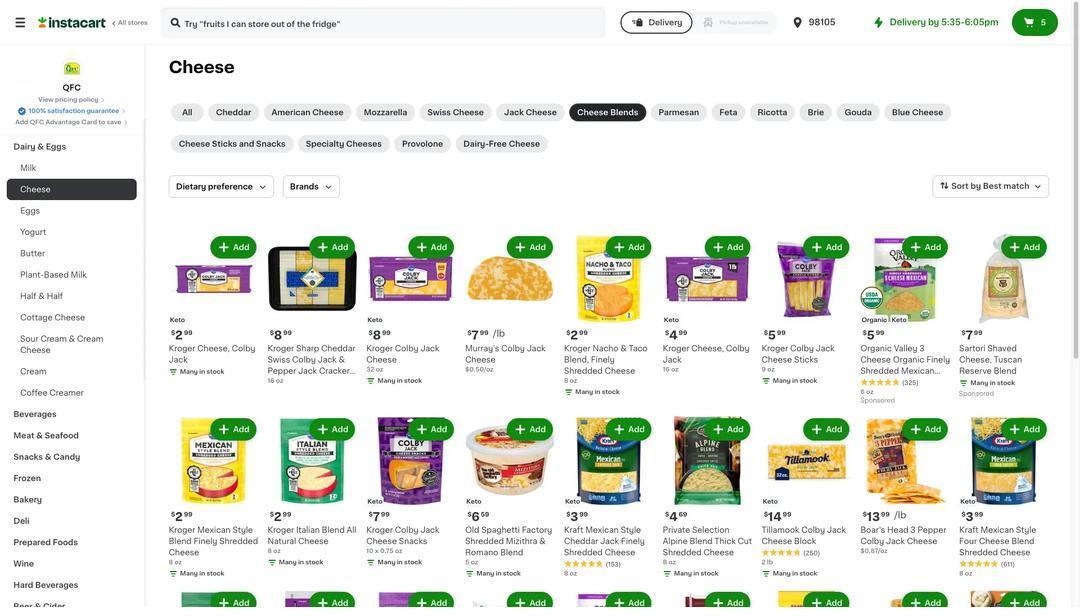 Task type: vqa. For each thing, say whether or not it's contained in the screenshot.
Cracker
yes



Task type: describe. For each thing, give the bounding box(es) containing it.
produce
[[14, 122, 48, 129]]

1 vertical spatial eggs
[[20, 207, 40, 215]]

7 for kroger colby jack cheese snacks
[[373, 512, 380, 523]]

tillamook colby jack cheese block
[[762, 527, 846, 546]]

frozen
[[14, 475, 41, 483]]

many in stock for kroger colby jack cheese
[[378, 378, 422, 384]]

oz inside kroger nacho & taco blend, finely shredded cheese 8 oz
[[570, 378, 577, 384]]

2 for kroger cheese, colby jack
[[175, 329, 183, 341]]

kroger cheese, colby jack 16 oz
[[663, 345, 750, 373]]

jack inside kroger cheese, colby jack
[[169, 356, 188, 364]]

finely for kroger nacho & taco blend, finely shredded cheese 8 oz
[[591, 356, 615, 364]]

blends
[[610, 109, 638, 116]]

specialty cheeses
[[306, 140, 382, 148]]

$ 13 99
[[863, 512, 890, 523]]

8 oz for kraft mexican style cheddar jack finely shredded cheese
[[564, 571, 577, 577]]

99 up kroger colby jack cheese 32 oz
[[382, 330, 391, 336]]

colby inside "murray's colby jack cheese $0.50/oz"
[[501, 345, 525, 353]]

half & half link
[[7, 286, 137, 307]]

99 up kraft mexican style cheddar jack finely shredded cheese on the right bottom of page
[[579, 512, 588, 518]]

in for kroger mexican style blend finely shredded cheese
[[199, 571, 205, 577]]

murray's
[[465, 345, 499, 353]]

many for kroger colby jack cheese snacks
[[378, 560, 395, 566]]

$ down organic keto
[[863, 330, 867, 336]]

finely inside "kroger mexican style blend finely shredded cheese 8 oz"
[[194, 538, 217, 546]]

colby inside kroger colby jack cheese snacks 10 x 0.75 oz
[[395, 527, 419, 535]]

many in stock for private selection alpine blend thick cut shredded cheese
[[674, 571, 718, 577]]

finely for organic valley 3 cheese organic finely shredded mexican cheese blend
[[926, 356, 950, 364]]

cuts
[[268, 378, 286, 386]]

qfc link
[[61, 59, 82, 93]]

jack inside jack cheese link
[[504, 109, 524, 116]]

many in stock for kroger mexican style blend finely shredded cheese
[[180, 571, 224, 577]]

$ 14 99
[[764, 512, 791, 523]]

cream down cottage cheese
[[40, 335, 67, 343]]

many in stock down kroger cheese, colby jack
[[180, 369, 224, 375]]

specialty cheeses link
[[298, 135, 390, 153]]

$ 3 99 for kraft mexican style four cheese blend shredded cheese
[[962, 512, 983, 523]]

reserve
[[959, 367, 992, 375]]

& inside "link"
[[38, 293, 45, 300]]

cheese, for kroger cheese, colby jack 16 oz
[[691, 345, 724, 353]]

snacks inside kroger colby jack cheese snacks 10 x 0.75 oz
[[399, 538, 427, 546]]

parmesan link
[[651, 104, 707, 122]]

$ 6 59
[[467, 512, 489, 523]]

cut
[[738, 538, 752, 546]]

cheese link
[[7, 179, 137, 200]]

8 inside kroger italian blend all natural cheese 8 oz
[[268, 549, 272, 555]]

oz inside "kroger mexican style blend finely shredded cheese 8 oz"
[[174, 560, 182, 566]]

$ up blend,
[[566, 330, 570, 336]]

jack inside kroger colby jack cheese snacks 10 x 0.75 oz
[[421, 527, 439, 535]]

oz inside old spaghetti factory shredded mizithra & romano blend 5 oz
[[471, 560, 478, 566]]

16 inside kroger cheese, colby jack 16 oz
[[663, 367, 670, 373]]

mexican for kraft mexican style four cheese blend shredded cheese
[[981, 527, 1014, 535]]

shaved
[[988, 345, 1017, 353]]

mozzarella link
[[356, 104, 415, 122]]

delivery by 5:35-6:05pm link
[[872, 16, 999, 29]]

yogurt link
[[7, 222, 137, 243]]

cheese inside kroger colby jack cheese 32 oz
[[366, 356, 397, 364]]

8 inside kroger nacho & taco blend, finely shredded cheese 8 oz
[[564, 378, 568, 384]]

& right meat
[[36, 432, 43, 440]]

many in stock down the reserve
[[971, 380, 1015, 386]]

in for kroger italian blend all natural cheese
[[298, 560, 304, 566]]

shredded for kroger nacho & taco blend, finely shredded cheese 8 oz
[[564, 367, 603, 375]]

$ up kroger cheese, colby jack
[[171, 330, 175, 336]]

kroger for kroger cheese, colby jack 16 oz
[[663, 345, 689, 353]]

cream link
[[7, 361, 137, 383]]

many in stock for kroger colby jack cheese snacks
[[378, 560, 422, 566]]

jack inside kroger colby jack cheese sticks 9 oz
[[816, 345, 835, 353]]

blend inside organic valley 3 cheese organic finely shredded mexican cheese blend
[[893, 378, 916, 386]]

cheese inside "kroger mexican style blend finely shredded cheese 8 oz"
[[169, 549, 199, 557]]

cream down cottage cheese link
[[77, 335, 103, 343]]

$ inside $ 4 99
[[665, 330, 669, 336]]

many for old spaghetti factory shredded mizithra & romano blend
[[476, 571, 494, 577]]

stock for kroger mexican style blend finely shredded cheese
[[207, 571, 224, 577]]

$ inside $ 4 69
[[665, 512, 669, 518]]

0 horizontal spatial sticks
[[212, 140, 237, 148]]

cheese inside private selection alpine blend thick cut shredded cheese 8 oz
[[704, 549, 734, 557]]

99 up kroger colby jack cheese sticks 9 oz
[[777, 330, 786, 336]]

cheeses
[[346, 140, 382, 148]]

recipes link
[[7, 72, 137, 93]]

14
[[768, 512, 782, 523]]

private selection alpine blend thick cut shredded cheese 8 oz
[[663, 527, 752, 566]]

2 for kroger nacho & taco blend, finely shredded cheese
[[570, 329, 578, 341]]

american cheese link
[[264, 104, 351, 122]]

eggs link
[[7, 200, 137, 222]]

dairy-free cheese
[[463, 140, 540, 148]]

$ up 16 oz
[[270, 330, 274, 336]]

gouda
[[845, 109, 872, 116]]

kroger for kroger colby jack cheese 32 oz
[[366, 345, 393, 353]]

$ 7 99 /lb
[[467, 329, 505, 341]]

recipes
[[14, 79, 47, 87]]

delivery for delivery
[[649, 19, 682, 26]]

$ up natural
[[270, 512, 274, 518]]

stock down tuscan
[[997, 380, 1015, 386]]

0 horizontal spatial 16
[[268, 378, 274, 384]]

oz inside kroger italian blend all natural cheese 8 oz
[[273, 549, 281, 555]]

provolone link
[[394, 135, 451, 153]]

stock for old spaghetti factory shredded mizithra & romano blend
[[503, 571, 521, 577]]

meat & seafood
[[14, 432, 79, 440]]

8 inside private selection alpine blend thick cut shredded cheese 8 oz
[[663, 560, 667, 566]]

style for shredded
[[233, 527, 253, 535]]

blend inside private selection alpine blend thick cut shredded cheese 8 oz
[[690, 538, 713, 546]]

shredded for organic valley 3 cheese organic finely shredded mexican cheese blend
[[861, 367, 899, 375]]

brie link
[[800, 104, 832, 122]]

jack inside kraft mexican style cheddar jack finely shredded cheese
[[600, 538, 619, 546]]

4 for private selection alpine blend thick cut shredded cheese
[[669, 512, 678, 523]]

$ 7 99 for kroger colby jack cheese snacks
[[369, 512, 390, 523]]

prepared foods
[[14, 539, 78, 547]]

cheese, inside sartori shaved cheese, tuscan reserve blend
[[959, 356, 992, 364]]

$ 2 99 for kroger mexican style blend finely shredded cheese
[[171, 512, 192, 523]]

0 horizontal spatial cheddar
[[216, 109, 251, 116]]

kroger for kroger sharp cheddar swiss colby jack & pepper jack cracker cuts
[[268, 345, 294, 353]]

x
[[375, 549, 379, 555]]

99 up "kroger mexican style blend finely shredded cheese 8 oz" on the bottom
[[184, 512, 192, 518]]

organic for organic keto
[[862, 317, 887, 323]]

advantage
[[46, 119, 80, 125]]

brands
[[290, 183, 319, 191]]

keto up valley
[[892, 317, 907, 323]]

keto up kroger cheese, colby jack
[[170, 317, 185, 323]]

99 up sartori
[[974, 330, 983, 336]]

8 inside "kroger mexican style blend finely shredded cheese 8 oz"
[[169, 560, 173, 566]]

3 inside organic valley 3 cheese organic finely shredded mexican cheese blend
[[919, 345, 925, 353]]

oz inside private selection alpine blend thick cut shredded cheese 8 oz
[[669, 560, 676, 566]]

many down kroger cheese, colby jack
[[180, 369, 198, 375]]

in for private selection alpine blend thick cut shredded cheese
[[693, 571, 699, 577]]

cottage
[[20, 314, 53, 322]]

finely for kraft mexican style cheddar jack finely shredded cheese
[[621, 538, 645, 546]]

99 up kroger sharp cheddar swiss colby jack & pepper jack cracker cuts
[[283, 330, 292, 336]]

stock down kroger cheese, colby jack
[[207, 369, 224, 375]]

sticks inside kroger colby jack cheese sticks 9 oz
[[794, 356, 818, 364]]

beverages inside beverages link
[[14, 411, 57, 419]]

kroger mexican style blend finely shredded cheese 8 oz
[[169, 527, 258, 566]]

colby inside kroger colby jack cheese sticks 9 oz
[[790, 345, 814, 353]]

jack inside kroger cheese, colby jack 16 oz
[[663, 356, 682, 364]]

$7.99 per pound element
[[465, 328, 555, 343]]

100%
[[29, 108, 46, 114]]

kroger for kroger colby jack cheese sticks 9 oz
[[762, 345, 788, 353]]

sartori shaved cheese, tuscan reserve blend
[[959, 345, 1022, 375]]

swiss cheese link
[[420, 104, 492, 122]]

blend inside "kroger mexican style blend finely shredded cheese 8 oz"
[[169, 538, 192, 546]]

99 up natural
[[283, 512, 291, 518]]

cheddar inside kroger sharp cheddar swiss colby jack & pepper jack cracker cuts
[[321, 345, 355, 353]]

keto up kroger colby jack cheese snacks 10 x 0.75 oz
[[368, 499, 383, 505]]

0 vertical spatial milk
[[20, 164, 36, 172]]

$ up 9
[[764, 330, 768, 336]]

16 oz
[[268, 378, 283, 384]]

oz inside kroger cheese, colby jack 16 oz
[[671, 367, 679, 373]]

selection
[[692, 527, 729, 535]]

stock for private selection alpine blend thick cut shredded cheese
[[701, 571, 718, 577]]

free
[[489, 140, 507, 148]]

snacks & candy link
[[7, 447, 137, 468]]

32
[[366, 367, 374, 373]]

beverages inside 'hard beverages' link
[[35, 582, 78, 590]]

8 oz for kraft mexican style four cheese blend shredded cheese
[[959, 571, 972, 577]]

2 lb
[[762, 560, 773, 566]]

$ up "kroger mexican style blend finely shredded cheese 8 oz" on the bottom
[[171, 512, 175, 518]]

99 inside $ 13 99
[[881, 512, 890, 518]]

5:35-
[[941, 18, 965, 26]]

keto up $ 6 59
[[466, 499, 481, 505]]

99 up kroger cheese, colby jack
[[184, 330, 192, 336]]

alpine
[[663, 538, 688, 546]]

in for kroger colby jack cheese
[[397, 378, 403, 384]]

feta link
[[712, 104, 745, 122]]

(611)
[[1001, 562, 1015, 568]]

$13.99 per pound element
[[861, 510, 950, 525]]

sharp
[[296, 345, 319, 353]]

13
[[867, 512, 880, 523]]

$0.50/oz
[[465, 367, 494, 373]]

match
[[1004, 182, 1029, 190]]

product group containing 6
[[465, 416, 555, 581]]

cheese inside "murray's colby jack cheese $0.50/oz"
[[465, 356, 496, 364]]

in down block
[[792, 571, 798, 577]]

sponsored badge image for 7
[[959, 391, 993, 398]]

meat
[[14, 432, 34, 440]]

99 up 'four'
[[975, 512, 983, 518]]

kroger cheese, colby jack
[[169, 345, 255, 364]]

add qfc advantage card to save link
[[15, 118, 128, 127]]

preference
[[208, 183, 253, 191]]

$ up 10 on the bottom left of page
[[369, 512, 373, 518]]

product group containing 14
[[762, 416, 852, 581]]

many down the reserve
[[971, 380, 988, 386]]

cheese inside kroger colby jack cheese sticks 9 oz
[[762, 356, 792, 364]]

$ 5 99 for kroger colby jack cheese sticks
[[764, 329, 786, 341]]

qfc inside 'link'
[[30, 119, 44, 125]]

98105 button
[[791, 7, 858, 38]]

best match
[[983, 182, 1029, 190]]

many for kroger mexican style blend finely shredded cheese
[[180, 571, 198, 577]]

blend,
[[564, 356, 589, 364]]

jack inside tillamook colby jack cheese block
[[827, 527, 846, 535]]

shredded inside old spaghetti factory shredded mizithra & romano blend 5 oz
[[465, 538, 504, 546]]

kroger colby jack cheese snacks 10 x 0.75 oz
[[366, 527, 439, 555]]

keto up 14
[[763, 499, 778, 505]]

plant-based milk link
[[7, 264, 137, 286]]

all for all stores
[[118, 20, 126, 26]]

creamer
[[50, 389, 84, 397]]

blue cheese
[[892, 109, 943, 116]]

& inside sour cream & cream cheese
[[69, 335, 75, 343]]

59
[[481, 512, 489, 518]]

3 up kraft mexican style cheddar jack finely shredded cheese on the right bottom of page
[[570, 512, 578, 523]]

& inside kroger nacho & taco blend, finely shredded cheese 8 oz
[[620, 345, 627, 353]]

Search field
[[162, 8, 605, 37]]

style for finely
[[621, 527, 641, 535]]

$ up sartori
[[962, 330, 966, 336]]

7 for sartori shaved cheese, tuscan reserve blend
[[966, 329, 973, 341]]

cheese inside boar's head 3 pepper colby jack cheese $0.87/oz
[[907, 538, 937, 546]]

hard beverages link
[[7, 575, 137, 596]]

99 up blend,
[[579, 330, 588, 336]]

mexican inside organic valley 3 cheese organic finely shredded mexican cheese blend
[[901, 367, 935, 375]]

blend inside old spaghetti factory shredded mizithra & romano blend 5 oz
[[500, 549, 523, 557]]

2 left the lb
[[762, 560, 766, 566]]

stock for kroger italian blend all natural cheese
[[305, 560, 323, 566]]

boar's
[[861, 527, 885, 535]]

dairy & eggs
[[14, 143, 66, 151]]

keto up kroger colby jack cheese 32 oz
[[368, 317, 383, 323]]

cheese inside sour cream & cream cheese
[[20, 347, 51, 354]]

& right dairy
[[37, 143, 44, 151]]

add qfc advantage card to save
[[15, 119, 121, 125]]

Best match Sort by field
[[933, 176, 1049, 198]]

99 inside $ 4 99
[[679, 330, 687, 336]]

blend inside kroger italian blend all natural cheese 8 oz
[[322, 527, 345, 535]]

/lb inside $13.99 per pound element
[[894, 511, 906, 520]]

1 horizontal spatial qfc
[[63, 84, 81, 92]]

cheddar link
[[208, 104, 259, 122]]

oz inside kroger colby jack cheese 32 oz
[[376, 367, 383, 373]]

many for kroger italian blend all natural cheese
[[279, 560, 297, 566]]

by for delivery
[[928, 18, 939, 26]]

kroger colby jack cheese sticks 9 oz
[[762, 345, 835, 373]]

lists
[[32, 39, 51, 47]]

colby inside tillamook colby jack cheese block
[[801, 527, 825, 535]]

dairy & eggs link
[[7, 136, 137, 158]]

coffee creamer
[[20, 389, 84, 397]]

cheese inside kroger nacho & taco blend, finely shredded cheese 8 oz
[[605, 367, 635, 375]]

2 half from the left
[[47, 293, 63, 300]]

pepper inside kroger sharp cheddar swiss colby jack & pepper jack cracker cuts
[[268, 367, 296, 375]]

many down the lb
[[773, 571, 791, 577]]

romano
[[465, 549, 498, 557]]

colby inside kroger cheese, colby jack 16 oz
[[726, 345, 750, 353]]

kroger for kroger nacho & taco blend, finely shredded cheese 8 oz
[[564, 345, 591, 353]]



Task type: locate. For each thing, give the bounding box(es) containing it.
0 horizontal spatial eggs
[[20, 207, 40, 215]]

& up cottage at the bottom of page
[[38, 293, 45, 300]]

product group containing 13
[[861, 416, 950, 557]]

1 vertical spatial swiss
[[268, 356, 290, 364]]

wine link
[[7, 554, 137, 575]]

99 up murray's
[[480, 330, 488, 336]]

1 vertical spatial 6
[[472, 512, 480, 523]]

0 horizontal spatial $ 3 99
[[566, 512, 588, 523]]

colby inside kroger sharp cheddar swiss colby jack & pepper jack cracker cuts
[[292, 356, 316, 364]]

shredded inside "kroger mexican style blend finely shredded cheese 8 oz"
[[219, 538, 258, 546]]

many down the 0.75
[[378, 560, 395, 566]]

oz inside kroger colby jack cheese sticks 9 oz
[[767, 367, 775, 373]]

1 horizontal spatial eggs
[[46, 143, 66, 151]]

many
[[180, 369, 198, 375], [773, 378, 791, 384], [378, 378, 395, 384], [971, 380, 988, 386], [575, 389, 593, 395], [279, 560, 297, 566], [378, 560, 395, 566], [180, 571, 198, 577], [476, 571, 494, 577], [773, 571, 791, 577], [674, 571, 692, 577]]

& up 'cracker'
[[339, 356, 345, 364]]

organic valley 3 cheese organic finely shredded mexican cheese blend
[[861, 345, 950, 386]]

2 horizontal spatial style
[[1016, 527, 1036, 535]]

stock for kroger colby jack cheese sticks
[[800, 378, 817, 384]]

style inside kraft mexican style cheddar jack finely shredded cheese
[[621, 527, 641, 535]]

0 vertical spatial snacks
[[256, 140, 286, 148]]

0 vertical spatial qfc
[[63, 84, 81, 92]]

1 horizontal spatial $ 8 99
[[369, 329, 391, 341]]

organic keto
[[862, 317, 907, 323]]

$ left 69
[[665, 512, 669, 518]]

$ 2 99 for kroger italian blend all natural cheese
[[270, 512, 291, 523]]

many in stock for kroger nacho & taco blend, finely shredded cheese
[[575, 389, 620, 395]]

many in stock for old spaghetti factory shredded mizithra & romano blend
[[476, 571, 521, 577]]

block
[[794, 538, 816, 546]]

stock down kroger nacho & taco blend, finely shredded cheese 8 oz
[[602, 389, 620, 395]]

thanksgiving
[[14, 100, 67, 108]]

keto up $ 4 99
[[664, 317, 679, 323]]

product group
[[169, 234, 259, 379], [268, 234, 357, 386], [366, 234, 456, 388], [465, 234, 555, 374], [564, 234, 654, 399], [663, 234, 753, 374], [762, 234, 852, 388], [861, 234, 950, 407], [959, 234, 1049, 400], [169, 416, 259, 581], [268, 416, 357, 570], [366, 416, 456, 570], [465, 416, 555, 581], [564, 416, 654, 579], [663, 416, 753, 581], [762, 416, 852, 581], [861, 416, 950, 557], [959, 416, 1049, 579], [169, 590, 259, 608], [268, 590, 357, 608], [366, 590, 456, 608], [465, 590, 555, 608], [564, 590, 654, 608], [663, 590, 753, 608], [762, 590, 852, 608], [861, 590, 950, 608], [959, 590, 1049, 608]]

0 horizontal spatial $ 8 99
[[270, 329, 292, 341]]

kraft for kraft mexican style four cheese blend shredded cheese
[[959, 527, 979, 535]]

jack inside boar's head 3 pepper colby jack cheese $0.87/oz
[[886, 538, 905, 546]]

1 horizontal spatial 6
[[861, 389, 865, 395]]

$ inside $ 13 99
[[863, 512, 867, 518]]

milk down dairy
[[20, 164, 36, 172]]

cheddar
[[216, 109, 251, 116], [321, 345, 355, 353], [564, 538, 598, 546]]

$ 7 99 up sartori
[[962, 329, 983, 341]]

2 style from the left
[[621, 527, 641, 535]]

cheese inside 'link'
[[453, 109, 484, 116]]

kraft
[[564, 527, 583, 535], [959, 527, 979, 535]]

keto up 'four'
[[960, 499, 975, 505]]

cheese
[[169, 59, 235, 75], [312, 109, 344, 116], [453, 109, 484, 116], [526, 109, 557, 116], [577, 109, 608, 116], [912, 109, 943, 116], [179, 140, 210, 148], [509, 140, 540, 148], [20, 186, 51, 194], [55, 314, 85, 322], [20, 347, 51, 354], [465, 356, 496, 364], [762, 356, 792, 364], [366, 356, 397, 364], [861, 356, 891, 364], [605, 367, 635, 375], [861, 378, 891, 386], [762, 538, 792, 546], [298, 538, 329, 546], [366, 538, 397, 546], [907, 538, 937, 546], [979, 538, 1010, 546], [169, 549, 199, 557], [605, 549, 635, 557], [704, 549, 734, 557], [1000, 549, 1031, 557]]

2 horizontal spatial all
[[347, 527, 356, 535]]

kroger inside kroger colby jack cheese sticks 9 oz
[[762, 345, 788, 353]]

2 horizontal spatial cheddar
[[564, 538, 598, 546]]

1 vertical spatial sponsored badge image
[[861, 398, 895, 404]]

2 8 oz from the left
[[959, 571, 972, 577]]

mexican inside "kroger mexican style blend finely shredded cheese 8 oz"
[[197, 527, 231, 535]]

mexican for kroger mexican style blend finely shredded cheese 8 oz
[[197, 527, 231, 535]]

based
[[44, 271, 69, 279]]

None search field
[[161, 7, 606, 38]]

stock down "kroger mexican style blend finely shredded cheese 8 oz" on the bottom
[[207, 571, 224, 577]]

wine
[[14, 560, 34, 568]]

1 horizontal spatial 8 oz
[[959, 571, 972, 577]]

half down plant-based milk
[[47, 293, 63, 300]]

policy
[[79, 97, 99, 103]]

swiss inside 'link'
[[428, 109, 451, 116]]

1 horizontal spatial cheese,
[[691, 345, 724, 353]]

1 half from the left
[[20, 293, 36, 300]]

cheese inside kraft mexican style cheddar jack finely shredded cheese
[[605, 549, 635, 557]]

many in stock down kroger colby jack cheese sticks 9 oz
[[773, 378, 817, 384]]

2 for kroger mexican style blend finely shredded cheese
[[175, 512, 183, 523]]

blue cheese link
[[884, 104, 951, 122]]

16
[[663, 367, 670, 373], [268, 378, 274, 384]]

1 horizontal spatial kraft
[[959, 527, 979, 535]]

0 vertical spatial sticks
[[212, 140, 237, 148]]

4 for kroger cheese, colby jack
[[669, 329, 678, 341]]

1 horizontal spatial sponsored badge image
[[959, 391, 993, 398]]

0 vertical spatial swiss
[[428, 109, 451, 116]]

all for all
[[182, 109, 192, 116]]

qfc logo image
[[61, 59, 82, 80]]

0 vertical spatial sponsored badge image
[[959, 391, 993, 398]]

99 down organic keto
[[876, 330, 884, 336]]

1 horizontal spatial milk
[[71, 271, 87, 279]]

kroger inside kroger cheese, colby jack
[[169, 345, 195, 353]]

1 $ 3 99 from the left
[[566, 512, 588, 523]]

2 vertical spatial snacks
[[399, 538, 427, 546]]

2 $ 5 99 from the left
[[863, 329, 884, 341]]

2 horizontal spatial 7
[[966, 329, 973, 341]]

$ 8 99 for kroger colby jack cheese
[[369, 329, 391, 341]]

1 vertical spatial organic
[[861, 345, 892, 353]]

stock down kroger colby jack cheese snacks 10 x 0.75 oz
[[404, 560, 422, 566]]

feta
[[719, 109, 737, 116]]

1 vertical spatial all
[[182, 109, 192, 116]]

0 horizontal spatial half
[[20, 293, 36, 300]]

2 kraft from the left
[[959, 527, 979, 535]]

0 horizontal spatial by
[[928, 18, 939, 26]]

100% satisfaction guarantee button
[[17, 105, 126, 116]]

all inside "link"
[[118, 20, 126, 26]]

cheese,
[[197, 345, 230, 353], [691, 345, 724, 353], [959, 356, 992, 364]]

by
[[928, 18, 939, 26], [971, 182, 981, 190]]

kroger inside kroger colby jack cheese snacks 10 x 0.75 oz
[[366, 527, 393, 535]]

many down blend,
[[575, 389, 593, 395]]

many for kroger nacho & taco blend, finely shredded cheese
[[575, 389, 593, 395]]

2 vertical spatial all
[[347, 527, 356, 535]]

$ 7 99
[[962, 329, 983, 341], [369, 512, 390, 523]]

3 inside boar's head 3 pepper colby jack cheese $0.87/oz
[[911, 527, 916, 535]]

& left 'candy'
[[45, 453, 51, 461]]

0 horizontal spatial 7
[[373, 512, 380, 523]]

1 horizontal spatial half
[[47, 293, 63, 300]]

1 8 oz from the left
[[564, 571, 577, 577]]

pricing
[[55, 97, 77, 103]]

sponsored badge image for 5
[[861, 398, 895, 404]]

$ 8 99 for kroger sharp cheddar swiss colby jack & pepper jack cracker cuts
[[270, 329, 292, 341]]

99 inside $ 14 99
[[783, 512, 791, 518]]

oz inside kroger colby jack cheese snacks 10 x 0.75 oz
[[395, 549, 402, 555]]

satisfaction
[[47, 108, 85, 114]]

kraft up 'four'
[[959, 527, 979, 535]]

taco
[[629, 345, 648, 353]]

1 horizontal spatial sticks
[[794, 356, 818, 364]]

organic for organic valley 3 cheese organic finely shredded mexican cheese blend
[[861, 345, 892, 353]]

kroger inside "kroger mexican style blend finely shredded cheese 8 oz"
[[169, 527, 195, 535]]

coffee
[[20, 389, 48, 397]]

style inside kraft mexican style four cheese blend shredded cheese
[[1016, 527, 1036, 535]]

produce link
[[7, 115, 137, 136]]

8 oz down 'four'
[[959, 571, 972, 577]]

keto up kraft mexican style cheddar jack finely shredded cheese on the right bottom of page
[[565, 499, 580, 505]]

1 vertical spatial by
[[971, 182, 981, 190]]

in down kroger colby jack cheese snacks 10 x 0.75 oz
[[397, 560, 403, 566]]

style for blend
[[1016, 527, 1036, 535]]

stock down old spaghetti factory shredded mizithra & romano blend 5 oz
[[503, 571, 521, 577]]

$ left 59
[[467, 512, 472, 518]]

shredded
[[564, 367, 603, 375], [861, 367, 899, 375], [219, 538, 258, 546], [465, 538, 504, 546], [564, 549, 603, 557], [663, 549, 702, 557], [959, 549, 998, 557]]

$ 5 99 for organic valley 3 cheese organic finely shredded mexican cheese blend
[[863, 329, 884, 341]]

deli
[[14, 518, 30, 525]]

in down kroger colby jack cheese sticks 9 oz
[[792, 378, 798, 384]]

1 horizontal spatial by
[[971, 182, 981, 190]]

organic down valley
[[893, 356, 924, 364]]

candy
[[53, 453, 80, 461]]

kraft for kraft mexican style cheddar jack finely shredded cheese
[[564, 527, 583, 535]]

half & half
[[20, 293, 63, 300]]

in down kroger cheese, colby jack
[[199, 369, 205, 375]]

kroger inside kroger italian blend all natural cheese 8 oz
[[268, 527, 294, 535]]

1 horizontal spatial 7
[[472, 329, 479, 341]]

1 vertical spatial pepper
[[918, 527, 946, 535]]

0 horizontal spatial cheese,
[[197, 345, 230, 353]]

snacks
[[256, 140, 286, 148], [14, 453, 43, 461], [399, 538, 427, 546]]

many for kroger colby jack cheese
[[378, 378, 395, 384]]

cheese inside kroger colby jack cheese snacks 10 x 0.75 oz
[[366, 538, 397, 546]]

1 horizontal spatial $ 7 99
[[962, 329, 983, 341]]

blend inside kraft mexican style four cheese blend shredded cheese
[[1012, 538, 1034, 546]]

best
[[983, 182, 1002, 190]]

1 vertical spatial milk
[[71, 271, 87, 279]]

0 vertical spatial organic
[[862, 317, 887, 323]]

0 horizontal spatial style
[[233, 527, 253, 535]]

0 horizontal spatial 8 oz
[[564, 571, 577, 577]]

all left cheddar link
[[182, 109, 192, 116]]

card
[[81, 119, 97, 125]]

shredded inside private selection alpine blend thick cut shredded cheese 8 oz
[[663, 549, 702, 557]]

shredded for kraft mexican style four cheese blend shredded cheese
[[959, 549, 998, 557]]

delivery for delivery by 5:35-6:05pm
[[890, 18, 926, 26]]

ricotta
[[758, 109, 787, 116]]

$ up the tillamook
[[764, 512, 768, 518]]

in down private selection alpine blend thick cut shredded cheese 8 oz
[[693, 571, 699, 577]]

kraft inside kraft mexican style four cheese blend shredded cheese
[[959, 527, 979, 535]]

(153)
[[606, 562, 621, 568]]

shredded for private selection alpine blend thick cut shredded cheese 8 oz
[[663, 549, 702, 557]]

7 up x
[[373, 512, 380, 523]]

5 button
[[1012, 9, 1058, 36]]

$ 7 99 for sartori shaved cheese, tuscan reserve blend
[[962, 329, 983, 341]]

99 inside $ 7 99 /lb
[[480, 330, 488, 336]]

1 style from the left
[[233, 527, 253, 535]]

7
[[472, 329, 479, 341], [966, 329, 973, 341], [373, 512, 380, 523]]

to
[[98, 119, 105, 125]]

sour
[[20, 335, 38, 343]]

99 right 14
[[783, 512, 791, 518]]

many down kroger colby jack cheese sticks 9 oz
[[773, 378, 791, 384]]

0 horizontal spatial $ 5 99
[[764, 329, 786, 341]]

stock down kroger italian blend all natural cheese 8 oz
[[305, 560, 323, 566]]

1 vertical spatial cheddar
[[321, 345, 355, 353]]

many in stock down private selection alpine blend thick cut shredded cheese 8 oz
[[674, 571, 718, 577]]

in down the romano
[[496, 571, 502, 577]]

tillamook
[[762, 527, 799, 535]]

cheese inside kroger italian blend all natural cheese 8 oz
[[298, 538, 329, 546]]

many in stock down kroger italian blend all natural cheese 8 oz
[[279, 560, 323, 566]]

0 vertical spatial by
[[928, 18, 939, 26]]

all inside kroger italian blend all natural cheese 8 oz
[[347, 527, 356, 535]]

1 kraft from the left
[[564, 527, 583, 535]]

6 down organic valley 3 cheese organic finely shredded mexican cheese blend
[[861, 389, 865, 395]]

american cheese
[[272, 109, 344, 116]]

kraft mexican style four cheese blend shredded cheese
[[959, 527, 1036, 557]]

add
[[15, 119, 28, 125], [233, 244, 250, 251], [332, 244, 348, 251], [431, 244, 447, 251], [530, 244, 546, 251], [628, 244, 645, 251], [727, 244, 744, 251], [826, 244, 843, 251], [925, 244, 941, 251], [1024, 244, 1040, 251], [233, 426, 250, 434], [332, 426, 348, 434], [431, 426, 447, 434], [530, 426, 546, 434], [628, 426, 645, 434], [727, 426, 744, 434], [826, 426, 843, 434], [925, 426, 941, 434], [1024, 426, 1040, 434]]

shredded inside kraft mexican style cheddar jack finely shredded cheese
[[564, 549, 603, 557]]

1 vertical spatial /lb
[[894, 511, 906, 520]]

(325)
[[902, 380, 919, 386]]

1 vertical spatial $ 7 99
[[369, 512, 390, 523]]

3 style from the left
[[1016, 527, 1036, 535]]

kraft inside kraft mexican style cheddar jack finely shredded cheese
[[564, 527, 583, 535]]

$ 2 99 for kroger nacho & taco blend, finely shredded cheese
[[566, 329, 588, 341]]

0 horizontal spatial snacks
[[14, 453, 43, 461]]

cheddar inside kraft mexican style cheddar jack finely shredded cheese
[[564, 538, 598, 546]]

$ 8 99
[[270, 329, 292, 341], [369, 329, 391, 341]]

stock for kroger nacho & taco blend, finely shredded cheese
[[602, 389, 620, 395]]

0 vertical spatial $ 7 99
[[962, 329, 983, 341]]

many in stock for kroger italian blend all natural cheese
[[279, 560, 323, 566]]

$ 2 99 up blend,
[[566, 329, 588, 341]]

cheese, for kroger cheese, colby jack
[[197, 345, 230, 353]]

8 oz
[[564, 571, 577, 577], [959, 571, 972, 577]]

pepper up 16 oz
[[268, 367, 296, 375]]

0 vertical spatial beverages
[[14, 411, 57, 419]]

seafood
[[45, 432, 79, 440]]

provolone
[[402, 140, 443, 148]]

sponsored badge image down the reserve
[[959, 391, 993, 398]]

8 oz down kraft mexican style cheddar jack finely shredded cheese on the right bottom of page
[[564, 571, 577, 577]]

stock down kroger colby jack cheese sticks 9 oz
[[800, 378, 817, 384]]

2 $ 3 99 from the left
[[962, 512, 983, 523]]

in for kroger colby jack cheese sticks
[[792, 378, 798, 384]]

cream up coffee
[[20, 368, 47, 376]]

$ 3 99 up kraft mexican style cheddar jack finely shredded cheese on the right bottom of page
[[566, 512, 588, 523]]

qfc up view pricing policy link
[[63, 84, 81, 92]]

$ 4 69
[[665, 512, 687, 523]]

in down the reserve
[[990, 380, 996, 386]]

1 4 from the top
[[669, 329, 678, 341]]

1 horizontal spatial delivery
[[890, 18, 926, 26]]

$ 2 99 for kroger cheese, colby jack
[[171, 329, 192, 341]]

1 horizontal spatial cheddar
[[321, 345, 355, 353]]

kroger for kroger italian blend all natural cheese 8 oz
[[268, 527, 294, 535]]

$ 2 99 up natural
[[270, 512, 291, 523]]

& down cottage cheese link
[[69, 335, 75, 343]]

colby inside kroger cheese, colby jack
[[232, 345, 255, 353]]

1 horizontal spatial style
[[621, 527, 641, 535]]

2 for kroger italian blend all natural cheese
[[274, 512, 282, 523]]

many in stock down (250)
[[773, 571, 817, 577]]

delivery by 5:35-6:05pm
[[890, 18, 999, 26]]

0 vertical spatial cheddar
[[216, 109, 251, 116]]

kroger colby jack cheese 32 oz
[[366, 345, 439, 373]]

stock for kroger colby jack cheese snacks
[[404, 560, 422, 566]]

cream
[[40, 335, 67, 343], [77, 335, 103, 343], [20, 368, 47, 376]]

1 $ 5 99 from the left
[[764, 329, 786, 341]]

butter
[[20, 250, 45, 258]]

many down kroger colby jack cheese 32 oz
[[378, 378, 395, 384]]

0 vertical spatial 4
[[669, 329, 678, 341]]

1 $ 8 99 from the left
[[270, 329, 292, 341]]

0 vertical spatial 16
[[663, 367, 670, 373]]

1 horizontal spatial all
[[182, 109, 192, 116]]

8
[[274, 329, 282, 341], [373, 329, 381, 341], [564, 378, 568, 384], [268, 549, 272, 555], [169, 560, 173, 566], [663, 560, 667, 566], [564, 571, 568, 577], [959, 571, 964, 577]]

sponsored badge image
[[959, 391, 993, 398], [861, 398, 895, 404]]

by for sort
[[971, 182, 981, 190]]

3 right valley
[[919, 345, 925, 353]]

1 horizontal spatial $ 5 99
[[863, 329, 884, 341]]

colby inside kroger colby jack cheese 32 oz
[[395, 345, 419, 353]]

0 vertical spatial eggs
[[46, 143, 66, 151]]

&
[[37, 143, 44, 151], [38, 293, 45, 300], [69, 335, 75, 343], [620, 345, 627, 353], [339, 356, 345, 364], [36, 432, 43, 440], [45, 453, 51, 461], [539, 538, 546, 546]]

$ 3 99 for kraft mexican style cheddar jack finely shredded cheese
[[566, 512, 588, 523]]

$ 4 99
[[665, 329, 687, 341]]

0 vertical spatial /lb
[[493, 329, 505, 338]]

kroger for kroger mexican style blend finely shredded cheese 8 oz
[[169, 527, 195, 535]]

kroger inside kroger sharp cheddar swiss colby jack & pepper jack cracker cuts
[[268, 345, 294, 353]]

cheese sticks and snacks link
[[171, 135, 293, 153]]

many in stock down the romano
[[476, 571, 521, 577]]

kroger for kroger cheese, colby jack
[[169, 345, 195, 353]]

by inside 'best match sort by' field
[[971, 182, 981, 190]]

view pricing policy link
[[38, 96, 105, 105]]

0 horizontal spatial swiss
[[268, 356, 290, 364]]

1 vertical spatial snacks
[[14, 453, 43, 461]]

blue
[[892, 109, 910, 116]]

0 horizontal spatial 6
[[472, 512, 480, 523]]

1 vertical spatial beverages
[[35, 582, 78, 590]]

$ inside $ 6 59
[[467, 512, 472, 518]]

pepper
[[268, 367, 296, 375], [918, 527, 946, 535]]

0 horizontal spatial qfc
[[30, 119, 44, 125]]

1 horizontal spatial swiss
[[428, 109, 451, 116]]

7 inside $ 7 99 /lb
[[472, 329, 479, 341]]

3 up 'four'
[[966, 512, 974, 523]]

5 inside 5 button
[[1041, 19, 1046, 26]]

/lb up murray's
[[493, 329, 505, 338]]

service type group
[[620, 11, 777, 34]]

valley
[[894, 345, 917, 353]]

swiss
[[428, 109, 451, 116], [268, 356, 290, 364]]

four
[[959, 538, 977, 546]]

sort
[[951, 182, 969, 190]]

0 horizontal spatial delivery
[[649, 19, 682, 26]]

natural
[[268, 538, 296, 546]]

1 vertical spatial 4
[[669, 512, 678, 523]]

many for kroger colby jack cheese sticks
[[773, 378, 791, 384]]

boar's head 3 pepper colby jack cheese $0.87/oz
[[861, 527, 946, 555]]

2 vertical spatial cheddar
[[564, 538, 598, 546]]

many in stock for kroger colby jack cheese sticks
[[773, 378, 817, 384]]

view pricing policy
[[38, 97, 99, 103]]

$ up 'four'
[[962, 512, 966, 518]]

& inside kroger sharp cheddar swiss colby jack & pepper jack cracker cuts
[[339, 356, 345, 364]]

0 horizontal spatial /lb
[[493, 329, 505, 338]]

swiss inside kroger sharp cheddar swiss colby jack & pepper jack cracker cuts
[[268, 356, 290, 364]]

100% satisfaction guarantee
[[29, 108, 119, 114]]

0 vertical spatial pepper
[[268, 367, 296, 375]]

many down alpine
[[674, 571, 692, 577]]

style inside "kroger mexican style blend finely shredded cheese 8 oz"
[[233, 527, 253, 535]]

stock for kroger colby jack cheese
[[404, 378, 422, 384]]

by right sort
[[971, 182, 981, 190]]

$ up kraft mexican style cheddar jack finely shredded cheese on the right bottom of page
[[566, 512, 570, 518]]

2 horizontal spatial cheese,
[[959, 356, 992, 364]]

$ 3 99 up 'four'
[[962, 512, 983, 523]]

eggs up yogurt
[[20, 207, 40, 215]]

kroger inside kroger cheese, colby jack 16 oz
[[663, 345, 689, 353]]

in for kroger colby jack cheese snacks
[[397, 560, 403, 566]]

finely inside organic valley 3 cheese organic finely shredded mexican cheese blend
[[926, 356, 950, 364]]

1 horizontal spatial pepper
[[918, 527, 946, 535]]

1 horizontal spatial snacks
[[256, 140, 286, 148]]

$ 8 99 up kroger colby jack cheese 32 oz
[[369, 329, 391, 341]]

stock down (250)
[[800, 571, 817, 577]]

in for kroger nacho & taco blend, finely shredded cheese
[[595, 389, 600, 395]]

5 inside old spaghetti factory shredded mizithra & romano blend 5 oz
[[465, 560, 469, 566]]

99 up kroger cheese, colby jack 16 oz
[[679, 330, 687, 336]]

milk right based
[[71, 271, 87, 279]]

0 vertical spatial 6
[[861, 389, 865, 395]]

1 vertical spatial sticks
[[794, 356, 818, 364]]

mexican inside kraft mexican style four cheese blend shredded cheese
[[981, 527, 1014, 535]]

4 left 69
[[669, 512, 678, 523]]

0 horizontal spatial all
[[118, 20, 126, 26]]

99 up kroger colby jack cheese snacks 10 x 0.75 oz
[[381, 512, 390, 518]]

dietary
[[176, 183, 206, 191]]

parmesan
[[659, 109, 699, 116]]

in for old spaghetti factory shredded mizithra & romano blend
[[496, 571, 502, 577]]

$ inside $ 7 99 /lb
[[467, 330, 472, 336]]

pepper inside boar's head 3 pepper colby jack cheese $0.87/oz
[[918, 527, 946, 535]]

sponsored badge image down 6 oz
[[861, 398, 895, 404]]

3 down $13.99 per pound element on the right bottom of the page
[[911, 527, 916, 535]]

1 vertical spatial qfc
[[30, 119, 44, 125]]

kroger inside kroger nacho & taco blend, finely shredded cheese 8 oz
[[564, 345, 591, 353]]

beverages down coffee
[[14, 411, 57, 419]]

0 horizontal spatial kraft
[[564, 527, 583, 535]]

foods
[[53, 539, 78, 547]]

0 vertical spatial all
[[118, 20, 126, 26]]

blend inside sartori shaved cheese, tuscan reserve blend
[[994, 367, 1017, 375]]

jack inside "murray's colby jack cheese $0.50/oz"
[[527, 345, 546, 353]]

(250)
[[803, 551, 820, 557]]

pepper down $13.99 per pound element on the right bottom of the page
[[918, 527, 946, 535]]

swiss up the provolone link
[[428, 109, 451, 116]]

thick
[[715, 538, 736, 546]]

cheese, inside kroger cheese, colby jack 16 oz
[[691, 345, 724, 353]]

lists link
[[7, 32, 137, 54]]

many for private selection alpine blend thick cut shredded cheese
[[674, 571, 692, 577]]

1 vertical spatial 16
[[268, 378, 274, 384]]

shredded inside organic valley 3 cheese organic finely shredded mexican cheese blend
[[861, 367, 899, 375]]

instacart logo image
[[38, 16, 106, 29]]

add inside 'link'
[[15, 119, 28, 125]]

plant-
[[20, 271, 44, 279]]

in down kroger italian blend all natural cheese 8 oz
[[298, 560, 304, 566]]

mexican for kraft mexican style cheddar jack finely shredded cheese
[[585, 527, 619, 535]]

milk
[[20, 164, 36, 172], [71, 271, 87, 279]]

& down factory
[[539, 538, 546, 546]]

$ up 32
[[369, 330, 373, 336]]

jack cheese link
[[496, 104, 565, 122]]

blend
[[994, 367, 1017, 375], [893, 378, 916, 386], [322, 527, 345, 535], [169, 538, 192, 546], [690, 538, 713, 546], [1012, 538, 1034, 546], [500, 549, 523, 557]]

0 horizontal spatial sponsored badge image
[[861, 398, 895, 404]]

in
[[199, 369, 205, 375], [792, 378, 798, 384], [397, 378, 403, 384], [990, 380, 996, 386], [595, 389, 600, 395], [298, 560, 304, 566], [397, 560, 403, 566], [199, 571, 205, 577], [496, 571, 502, 577], [792, 571, 798, 577], [693, 571, 699, 577]]

beverages link
[[7, 404, 137, 425]]

kroger nacho & taco blend, finely shredded cheese 8 oz
[[564, 345, 648, 384]]

in down kroger colby jack cheese 32 oz
[[397, 378, 403, 384]]

& left taco
[[620, 345, 627, 353]]

0 horizontal spatial milk
[[20, 164, 36, 172]]

keto
[[170, 317, 185, 323], [368, 317, 383, 323], [664, 317, 679, 323], [892, 317, 907, 323], [466, 499, 481, 505], [763, 499, 778, 505], [368, 499, 383, 505], [565, 499, 580, 505], [960, 499, 975, 505]]

$ up kroger cheese, colby jack 16 oz
[[665, 330, 669, 336]]

style
[[233, 527, 253, 535], [621, 527, 641, 535], [1016, 527, 1036, 535]]

$ inside $ 14 99
[[764, 512, 768, 518]]

& inside old spaghetti factory shredded mizithra & romano blend 5 oz
[[539, 538, 546, 546]]

2 vertical spatial organic
[[893, 356, 924, 364]]

many down natural
[[279, 560, 297, 566]]

organic down item badge icon
[[862, 317, 887, 323]]

cheese inside tillamook colby jack cheese block
[[762, 538, 792, 546]]

1 horizontal spatial $ 3 99
[[962, 512, 983, 523]]

2 horizontal spatial snacks
[[399, 538, 427, 546]]

kroger inside kroger colby jack cheese 32 oz
[[366, 345, 393, 353]]

1 horizontal spatial 16
[[663, 367, 670, 373]]

many in stock down the 0.75
[[378, 560, 422, 566]]

2 4 from the top
[[669, 512, 678, 523]]

kroger for kroger colby jack cheese snacks 10 x 0.75 oz
[[366, 527, 393, 535]]

in down kroger nacho & taco blend, finely shredded cheese 8 oz
[[595, 389, 600, 395]]

old
[[465, 527, 479, 535]]

/lb inside $ 7 99 /lb
[[493, 329, 505, 338]]

jack inside kroger colby jack cheese 32 oz
[[421, 345, 439, 353]]

1 horizontal spatial /lb
[[894, 511, 906, 520]]

prepared
[[14, 539, 51, 547]]

swiss up 16 oz
[[268, 356, 290, 364]]

kroger italian blend all natural cheese 8 oz
[[268, 527, 356, 555]]

98105
[[809, 18, 836, 26]]

0 horizontal spatial $ 7 99
[[369, 512, 390, 523]]

item badge image
[[861, 287, 883, 310]]

2 $ 8 99 from the left
[[369, 329, 391, 341]]

4
[[669, 329, 678, 341], [669, 512, 678, 523]]

0 horizontal spatial pepper
[[268, 367, 296, 375]]

cheese, inside kroger cheese, colby jack
[[197, 345, 230, 353]]

shredded for kraft mexican style cheddar jack finely shredded cheese
[[564, 549, 603, 557]]

by left '5:35-'
[[928, 18, 939, 26]]

colby inside boar's head 3 pepper colby jack cheese $0.87/oz
[[861, 538, 884, 546]]

9
[[762, 367, 766, 373]]



